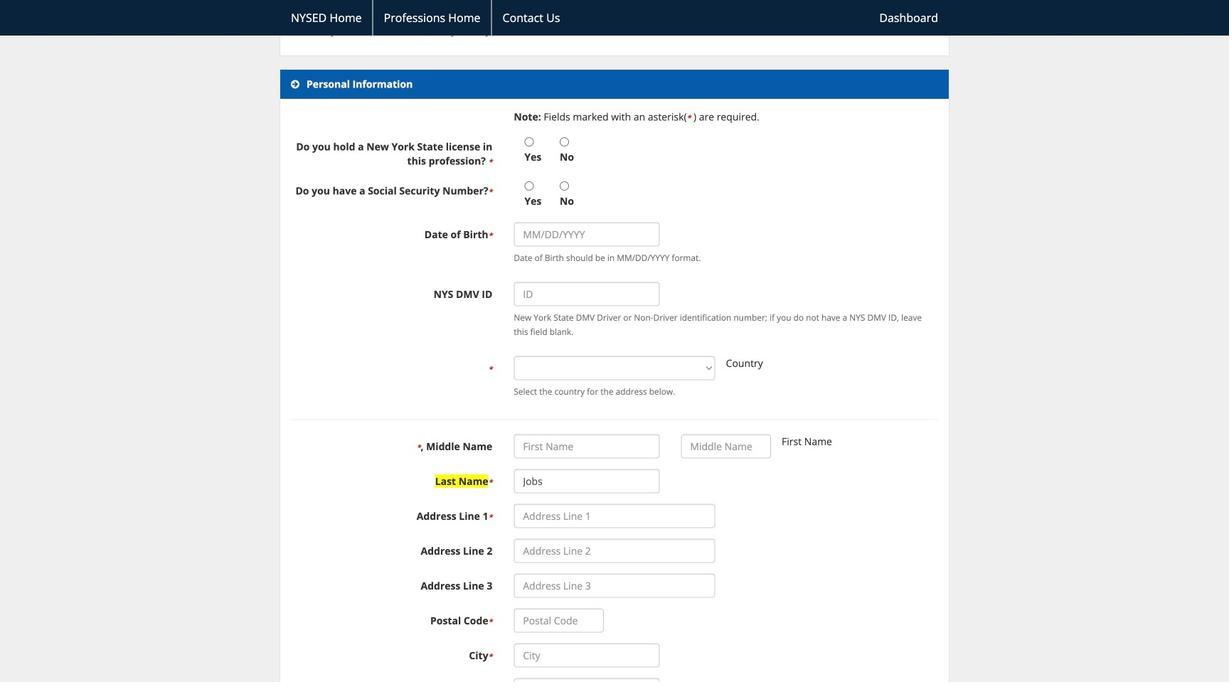 Task type: describe. For each thing, give the bounding box(es) containing it.
Address Line 1 text field
[[514, 504, 716, 528]]

ID text field
[[514, 282, 660, 306]]

arrow circle right image
[[291, 79, 300, 89]]

City text field
[[514, 644, 660, 668]]



Task type: vqa. For each thing, say whether or not it's contained in the screenshot.
Postal Code text field
yes



Task type: locate. For each thing, give the bounding box(es) containing it.
First Name text field
[[514, 435, 660, 459]]

Last Name text field
[[514, 469, 660, 494]]

Postal Code text field
[[514, 609, 604, 633]]

None radio
[[525, 182, 534, 191]]

None radio
[[525, 137, 534, 147], [560, 137, 569, 147], [560, 182, 569, 191], [525, 137, 534, 147], [560, 137, 569, 147], [560, 182, 569, 191]]

Address Line 3 text field
[[514, 574, 716, 598]]

MM/DD/YYYY text field
[[514, 223, 660, 247]]

Address Line 2 text field
[[514, 539, 716, 563]]

Middle Name text field
[[681, 435, 771, 459]]



